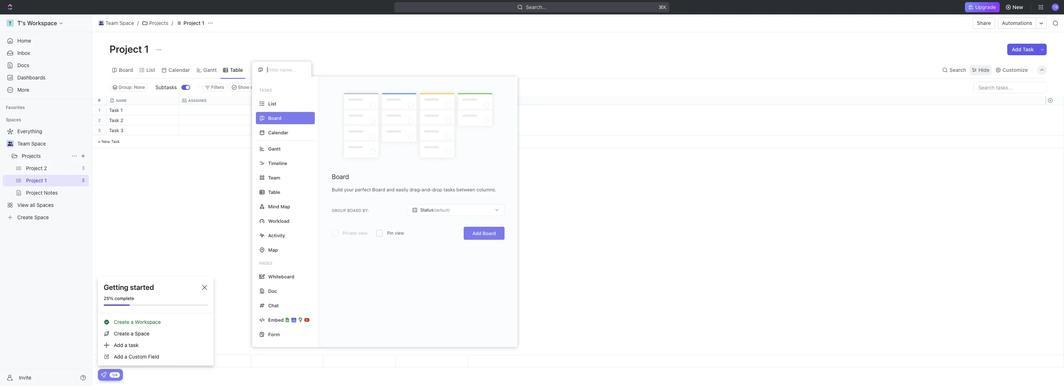 Task type: locate. For each thing, give the bounding box(es) containing it.
1 vertical spatial team space link
[[17, 138, 87, 150]]

space right user group image
[[119, 20, 134, 26]]

private
[[343, 231, 357, 236]]

share button
[[973, 17, 995, 29]]

new inside grid
[[102, 139, 110, 144]]

2 vertical spatial to do cell
[[251, 125, 323, 135]]

1 vertical spatial map
[[268, 247, 278, 253]]

1 create from the top
[[114, 319, 129, 325]]

view right pin
[[395, 231, 404, 236]]

create a space
[[114, 331, 149, 337]]

set priority element for 3
[[395, 126, 406, 137]]

whiteboard
[[268, 274, 294, 280]]

team space right user group image
[[106, 20, 134, 26]]

task down ‎task 2
[[109, 128, 119, 133]]

list link
[[145, 65, 155, 75]]

1 do from the top
[[262, 108, 268, 113]]

dashboards
[[17, 74, 45, 81]]

0 horizontal spatial table
[[230, 67, 243, 73]]

task down task 3
[[111, 139, 120, 144]]

1 vertical spatial list
[[268, 101, 276, 106]]

a up task
[[131, 331, 133, 337]]

1 to do from the top
[[256, 108, 268, 113]]

team space link inside tree
[[17, 138, 87, 150]]

2 to from the top
[[256, 118, 261, 123]]

2 to do cell from the top
[[251, 115, 323, 125]]

‎task down ‎task 1
[[109, 117, 119, 123]]

1 vertical spatial ‎task
[[109, 117, 119, 123]]

grid
[[92, 96, 1064, 368]]

1 vertical spatial team
[[17, 141, 30, 147]]

3 down ‎task 2
[[120, 128, 123, 133]]

home link
[[3, 35, 89, 47]]

0 horizontal spatial map
[[268, 247, 278, 253]]

by:
[[362, 208, 369, 213]]

0 horizontal spatial team
[[17, 141, 30, 147]]

space right user group icon
[[31, 141, 46, 147]]

1 horizontal spatial calendar
[[268, 130, 288, 135]]

project inside project 1 link
[[183, 20, 201, 26]]

do
[[262, 108, 268, 113], [262, 118, 268, 123], [262, 128, 268, 133]]

2 left ‎task 2
[[98, 118, 101, 123]]

2 view from the left
[[395, 231, 404, 236]]

1 vertical spatial new
[[102, 139, 110, 144]]

to do
[[256, 108, 268, 113], [256, 118, 268, 123], [256, 128, 268, 133]]

0 vertical spatial projects
[[149, 20, 168, 26]]

list
[[146, 67, 155, 73], [268, 101, 276, 106]]

create for create a workspace
[[114, 319, 129, 325]]

new for new task
[[102, 139, 110, 144]]

press space to select this row. row
[[92, 105, 107, 115], [107, 105, 468, 116], [92, 115, 107, 125], [107, 115, 468, 126], [92, 125, 107, 136], [107, 125, 468, 137], [107, 355, 468, 368]]

1 horizontal spatial team space link
[[96, 19, 136, 27]]

2 vertical spatial space
[[135, 331, 149, 337]]

tasks
[[259, 88, 272, 93]]

table up mind
[[268, 189, 280, 195]]

#
[[98, 98, 101, 103]]

set priority element
[[395, 106, 406, 116], [395, 116, 406, 126], [395, 126, 406, 137]]

projects inside tree
[[22, 153, 41, 159]]

complete
[[115, 296, 134, 301]]

0 vertical spatial ‎task
[[109, 107, 119, 113]]

set priority element for 1
[[395, 106, 406, 116]]

search
[[949, 67, 966, 73]]

team space right user group icon
[[17, 141, 46, 147]]

list down tasks
[[268, 101, 276, 106]]

status
[[420, 208, 433, 213]]

list inside 'link'
[[146, 67, 155, 73]]

1 vertical spatial gantt
[[268, 146, 281, 152]]

2 set priority image from the top
[[395, 116, 406, 126]]

0 horizontal spatial /
[[137, 20, 139, 26]]

map right mind
[[280, 204, 290, 209]]

1 vertical spatial projects link
[[22, 150, 69, 162]]

2 set priority element from the top
[[395, 116, 406, 126]]

0 vertical spatial to do
[[256, 108, 268, 113]]

gantt up timeline
[[268, 146, 281, 152]]

1 horizontal spatial 2
[[120, 117, 123, 123]]

2 horizontal spatial space
[[135, 331, 149, 337]]

tasks
[[444, 187, 455, 193]]

1 ‎task from the top
[[109, 107, 119, 113]]

1 to from the top
[[256, 108, 261, 113]]

1 vertical spatial task
[[109, 128, 119, 133]]

1 view from the left
[[358, 231, 367, 236]]

new button
[[1002, 1, 1028, 13]]

3 set priority element from the top
[[395, 126, 406, 137]]

spaces
[[6, 117, 21, 123]]

1 horizontal spatial /
[[172, 20, 173, 26]]

0 horizontal spatial view
[[358, 231, 367, 236]]

‎task for ‎task 2
[[109, 117, 119, 123]]

2 create from the top
[[114, 331, 129, 337]]

1 horizontal spatial gantt
[[268, 146, 281, 152]]

0 vertical spatial team space
[[106, 20, 134, 26]]

0 horizontal spatial list
[[146, 67, 155, 73]]

add inside button
[[1012, 46, 1021, 52]]

0 vertical spatial list
[[146, 67, 155, 73]]

0 horizontal spatial calendar
[[168, 67, 190, 73]]

user group image
[[7, 142, 13, 146]]

add a custom field
[[114, 354, 159, 360]]

team space inside tree
[[17, 141, 46, 147]]

calendar up timeline
[[268, 130, 288, 135]]

set priority image
[[395, 106, 406, 116], [395, 116, 406, 126], [395, 126, 406, 137]]

0 horizontal spatial gantt
[[203, 67, 217, 73]]

customize
[[1003, 67, 1028, 73]]

1 vertical spatial space
[[31, 141, 46, 147]]

1 2 3
[[98, 108, 101, 133]]

1 vertical spatial projects
[[22, 153, 41, 159]]

0 vertical spatial to
[[256, 108, 261, 113]]

view button
[[252, 61, 275, 78]]

calendar link
[[167, 65, 190, 75]]

new up automations
[[1013, 4, 1023, 10]]

0 vertical spatial new
[[1013, 4, 1023, 10]]

tree containing team space
[[3, 126, 89, 223]]

3 to from the top
[[256, 128, 261, 133]]

1 to do cell from the top
[[251, 105, 323, 115]]

add for add a custom field
[[114, 354, 123, 360]]

2
[[120, 117, 123, 123], [98, 118, 101, 123]]

1 set priority image from the top
[[395, 106, 406, 116]]

0 horizontal spatial space
[[31, 141, 46, 147]]

task
[[1023, 46, 1034, 52], [109, 128, 119, 133], [111, 139, 120, 144]]

0 vertical spatial task
[[1023, 46, 1034, 52]]

status (default)
[[420, 208, 450, 213]]

3 set priority image from the top
[[395, 126, 406, 137]]

set priority image for 3
[[395, 126, 406, 137]]

list up subtasks button
[[146, 67, 155, 73]]

press space to select this row. row containing 1
[[92, 105, 107, 115]]

2 vertical spatial task
[[111, 139, 120, 144]]

set priority image for 1
[[395, 106, 406, 116]]

do for ‎task 2
[[262, 118, 268, 123]]

/
[[137, 20, 139, 26], [172, 20, 173, 26]]

space
[[119, 20, 134, 26], [31, 141, 46, 147], [135, 331, 149, 337]]

view right private at the bottom left of page
[[358, 231, 367, 236]]

1 horizontal spatial team
[[106, 20, 118, 26]]

0 vertical spatial projects link
[[140, 19, 170, 27]]

0 horizontal spatial team space
[[17, 141, 46, 147]]

row group
[[92, 105, 107, 148], [107, 105, 468, 148], [1046, 105, 1064, 148], [1046, 355, 1064, 367]]

0 horizontal spatial team space link
[[17, 138, 87, 150]]

1 horizontal spatial space
[[119, 20, 134, 26]]

pages
[[259, 261, 272, 266]]

1 horizontal spatial table
[[268, 189, 280, 195]]

a
[[131, 319, 133, 325], [131, 331, 133, 337], [125, 342, 127, 348], [125, 354, 127, 360]]

do for ‎task 1
[[262, 108, 268, 113]]

1 inside 1 2 3
[[98, 108, 100, 112]]

grid containing ‎task 1
[[92, 96, 1064, 368]]

to do for task 3
[[256, 128, 268, 133]]

new inside button
[[1013, 4, 1023, 10]]

to do for ‎task 2
[[256, 118, 268, 123]]

automations
[[1002, 20, 1032, 26]]

1 vertical spatial calendar
[[268, 130, 288, 135]]

a down add a task
[[125, 354, 127, 360]]

a left task
[[125, 342, 127, 348]]

getting started
[[104, 283, 154, 292]]

1 vertical spatial create
[[114, 331, 129, 337]]

1 vertical spatial project
[[110, 43, 142, 55]]

2 to do from the top
[[256, 118, 268, 123]]

2 up task 3
[[120, 117, 123, 123]]

team inside tree
[[17, 141, 30, 147]]

1 horizontal spatial view
[[395, 231, 404, 236]]

0 vertical spatial gantt
[[203, 67, 217, 73]]

‎task up ‎task 2
[[109, 107, 119, 113]]

create up create a space
[[114, 319, 129, 325]]

task up customize in the top right of the page
[[1023, 46, 1034, 52]]

1 vertical spatial do
[[262, 118, 268, 123]]

task inside add task button
[[1023, 46, 1034, 52]]

to for ‎task 1
[[256, 108, 261, 113]]

1 horizontal spatial project
[[183, 20, 201, 26]]

group board by:
[[332, 208, 369, 213]]

add for add a task
[[114, 342, 123, 348]]

set priority image for 2
[[395, 116, 406, 126]]

project
[[183, 20, 201, 26], [110, 43, 142, 55]]

add board
[[472, 231, 496, 236]]

1 vertical spatial to do
[[256, 118, 268, 123]]

projects link inside tree
[[22, 150, 69, 162]]

add for add board
[[472, 231, 481, 236]]

team down timeline
[[268, 175, 280, 181]]

team
[[106, 20, 118, 26], [17, 141, 30, 147], [268, 175, 280, 181]]

inbox link
[[3, 47, 89, 59]]

add for add task
[[1012, 46, 1021, 52]]

0 horizontal spatial projects link
[[22, 150, 69, 162]]

to
[[256, 108, 261, 113], [256, 118, 261, 123], [256, 128, 261, 133]]

3 left task 3
[[98, 128, 101, 133]]

0 horizontal spatial project 1
[[110, 43, 151, 55]]

task
[[129, 342, 138, 348]]

2 inside 1 2 3
[[98, 118, 101, 123]]

1 vertical spatial team space
[[17, 141, 46, 147]]

2 for ‎task
[[120, 117, 123, 123]]

view button
[[252, 65, 275, 75]]

a for space
[[131, 331, 133, 337]]

user group image
[[99, 21, 103, 25]]

0 vertical spatial to do cell
[[251, 105, 323, 115]]

team space link
[[96, 19, 136, 27], [17, 138, 87, 150]]

row group containing 1 2 3
[[92, 105, 107, 148]]

2 ‎task from the top
[[109, 117, 119, 123]]

0 vertical spatial space
[[119, 20, 134, 26]]

calendar up subtasks button
[[168, 67, 190, 73]]

table up show on the top of page
[[230, 67, 243, 73]]

0 vertical spatial project 1
[[183, 20, 204, 26]]

table
[[230, 67, 243, 73], [268, 189, 280, 195]]

0 vertical spatial do
[[262, 108, 268, 113]]

share
[[977, 20, 991, 26]]

1 vertical spatial to
[[256, 118, 261, 123]]

a up create a space
[[131, 319, 133, 325]]

0 vertical spatial create
[[114, 319, 129, 325]]

gantt left table "link"
[[203, 67, 217, 73]]

0 vertical spatial calendar
[[168, 67, 190, 73]]

add task
[[1012, 46, 1034, 52]]

0 vertical spatial project
[[183, 20, 201, 26]]

table inside "link"
[[230, 67, 243, 73]]

1 horizontal spatial projects
[[149, 20, 168, 26]]

map
[[280, 204, 290, 209], [268, 247, 278, 253]]

team right user group icon
[[17, 141, 30, 147]]

‎task
[[109, 107, 119, 113], [109, 117, 119, 123]]

task for new task
[[111, 139, 120, 144]]

3 to do from the top
[[256, 128, 268, 133]]

and
[[386, 187, 395, 193]]

build
[[332, 187, 343, 193]]

cell
[[179, 105, 251, 115], [323, 105, 396, 115], [179, 115, 251, 125], [323, 115, 396, 125], [179, 125, 251, 135], [323, 125, 396, 135]]

projects
[[149, 20, 168, 26], [22, 153, 41, 159]]

2 horizontal spatial team
[[268, 175, 280, 181]]

1 vertical spatial project 1
[[110, 43, 151, 55]]

2 do from the top
[[262, 118, 268, 123]]

3 to do cell from the top
[[251, 125, 323, 135]]

upgrade
[[975, 4, 996, 10]]

0 horizontal spatial projects
[[22, 153, 41, 159]]

new down task 3
[[102, 139, 110, 144]]

add a task
[[114, 342, 138, 348]]

workload
[[268, 218, 289, 224]]

create up add a task
[[114, 331, 129, 337]]

tree
[[3, 126, 89, 223]]

1 horizontal spatial list
[[268, 101, 276, 106]]

favorites button
[[3, 103, 28, 112]]

1 vertical spatial to do cell
[[251, 115, 323, 125]]

columns.
[[476, 187, 496, 193]]

0 horizontal spatial new
[[102, 139, 110, 144]]

space down create a workspace
[[135, 331, 149, 337]]

0 vertical spatial team space link
[[96, 19, 136, 27]]

to do cell
[[251, 105, 323, 115], [251, 115, 323, 125], [251, 125, 323, 135]]

sidebar navigation
[[0, 14, 92, 386]]

team right user group image
[[106, 20, 118, 26]]

2 vertical spatial do
[[262, 128, 268, 133]]

between
[[456, 187, 475, 193]]

0 vertical spatial table
[[230, 67, 243, 73]]

2 vertical spatial to do
[[256, 128, 268, 133]]

to for ‎task 2
[[256, 118, 261, 123]]

3 do from the top
[[262, 128, 268, 133]]

2 vertical spatial to
[[256, 128, 261, 133]]

Enter name... field
[[266, 67, 305, 73]]

1 horizontal spatial map
[[280, 204, 290, 209]]

0 horizontal spatial 2
[[98, 118, 101, 123]]

projects link
[[140, 19, 170, 27], [22, 150, 69, 162]]

1 set priority element from the top
[[395, 106, 406, 116]]

row
[[107, 96, 468, 105]]

board
[[347, 208, 361, 213]]

onboarding checklist button element
[[101, 372, 107, 378]]

view
[[358, 231, 367, 236], [395, 231, 404, 236]]

map down activity
[[268, 247, 278, 253]]

add
[[1012, 46, 1021, 52], [472, 231, 481, 236], [114, 342, 123, 348], [114, 354, 123, 360]]

gantt
[[203, 67, 217, 73], [268, 146, 281, 152]]

board
[[119, 67, 133, 73], [332, 173, 349, 181], [372, 187, 385, 193], [483, 231, 496, 236]]

1 horizontal spatial new
[[1013, 4, 1023, 10]]

and-
[[422, 187, 432, 193]]



Task type: vqa. For each thing, say whether or not it's contained in the screenshot.
bucket list text box
no



Task type: describe. For each thing, give the bounding box(es) containing it.
new task
[[102, 139, 120, 144]]

perfect
[[355, 187, 371, 193]]

mind
[[268, 204, 279, 209]]

inbox
[[17, 50, 30, 56]]

docs
[[17, 62, 29, 68]]

1 horizontal spatial team space
[[106, 20, 134, 26]]

‎task 1
[[109, 107, 123, 113]]

0 vertical spatial map
[[280, 204, 290, 209]]

gantt link
[[202, 65, 217, 75]]

project 1 link
[[174, 19, 206, 27]]

to for task 3
[[256, 128, 261, 133]]

view for private view
[[358, 231, 367, 236]]

to do cell for ‎task 1
[[251, 105, 323, 115]]

chat
[[268, 303, 279, 308]]

press space to select this row. row containing task 3
[[107, 125, 468, 137]]

tree inside the sidebar navigation
[[3, 126, 89, 223]]

to do for ‎task 1
[[256, 108, 268, 113]]

favorites
[[6, 105, 25, 110]]

docs link
[[3, 60, 89, 71]]

show
[[238, 85, 249, 90]]

space inside tree
[[31, 141, 46, 147]]

press space to select this row. row containing 3
[[92, 125, 107, 136]]

create a workspace
[[114, 319, 161, 325]]

do for task 3
[[262, 128, 268, 133]]

search...
[[526, 4, 547, 10]]

your
[[344, 187, 354, 193]]

search button
[[940, 65, 968, 75]]

a for task
[[125, 342, 127, 348]]

mind map
[[268, 204, 290, 209]]

hide button
[[970, 65, 992, 75]]

field
[[148, 354, 159, 360]]

row inside grid
[[107, 96, 468, 105]]

task 3
[[109, 128, 123, 133]]

doc
[[268, 288, 277, 294]]

1 horizontal spatial projects link
[[140, 19, 170, 27]]

group
[[332, 208, 346, 213]]

1 vertical spatial table
[[268, 189, 280, 195]]

2 vertical spatial team
[[268, 175, 280, 181]]

automations button
[[998, 18, 1036, 29]]

upgrade link
[[965, 2, 1000, 12]]

gantt inside gantt link
[[203, 67, 217, 73]]

press space to select this row. row containing 2
[[92, 115, 107, 125]]

25%
[[104, 296, 113, 301]]

a for custom
[[125, 354, 127, 360]]

25% complete
[[104, 296, 134, 301]]

drag-
[[410, 187, 422, 193]]

task for add task
[[1023, 46, 1034, 52]]

customize button
[[993, 65, 1030, 75]]

‎task for ‎task 1
[[109, 107, 119, 113]]

press space to select this row. row containing ‎task 1
[[107, 105, 468, 116]]

to do cell for ‎task 2
[[251, 115, 323, 125]]

2 / from the left
[[172, 20, 173, 26]]

view for pin view
[[395, 231, 404, 236]]

1/4
[[112, 373, 118, 377]]

table link
[[229, 65, 243, 75]]

1 / from the left
[[137, 20, 139, 26]]

0 vertical spatial team
[[106, 20, 118, 26]]

getting
[[104, 283, 128, 292]]

board link
[[117, 65, 133, 75]]

⌘k
[[659, 4, 667, 10]]

dashboards link
[[3, 72, 89, 83]]

view
[[261, 67, 273, 73]]

to do cell for task 3
[[251, 125, 323, 135]]

‎task 2
[[109, 117, 123, 123]]

private view
[[343, 231, 367, 236]]

subtasks
[[155, 84, 177, 90]]

0 horizontal spatial project
[[110, 43, 142, 55]]

invite
[[19, 375, 31, 381]]

press space to select this row. row containing ‎task 2
[[107, 115, 468, 126]]

pin
[[387, 231, 393, 236]]

activity
[[268, 233, 285, 238]]

embed
[[268, 317, 284, 323]]

form
[[268, 332, 280, 337]]

new for new
[[1013, 4, 1023, 10]]

(default)
[[433, 208, 450, 213]]

subtasks button
[[153, 82, 182, 93]]

Search tasks... text field
[[974, 82, 1046, 93]]

show closed
[[238, 85, 264, 90]]

onboarding checklist button image
[[101, 372, 107, 378]]

create for create a space
[[114, 331, 129, 337]]

workspace
[[135, 319, 161, 325]]

2 for 1
[[98, 118, 101, 123]]

close image
[[202, 285, 207, 290]]

timeline
[[268, 160, 287, 166]]

a for workspace
[[131, 319, 133, 325]]

1 horizontal spatial project 1
[[183, 20, 204, 26]]

home
[[17, 38, 31, 44]]

row group containing ‎task 1
[[107, 105, 468, 148]]

custom
[[129, 354, 147, 360]]

add task button
[[1007, 44, 1038, 55]]

drop
[[432, 187, 442, 193]]

set priority element for 2
[[395, 116, 406, 126]]

pin view
[[387, 231, 404, 236]]

build your perfect board and easily drag-and-drop tasks between columns.
[[332, 187, 496, 193]]

closed
[[251, 85, 264, 90]]

1 horizontal spatial 3
[[120, 128, 123, 133]]

show closed button
[[229, 83, 268, 92]]

easily
[[396, 187, 408, 193]]

0 horizontal spatial 3
[[98, 128, 101, 133]]

hide
[[978, 67, 989, 73]]



